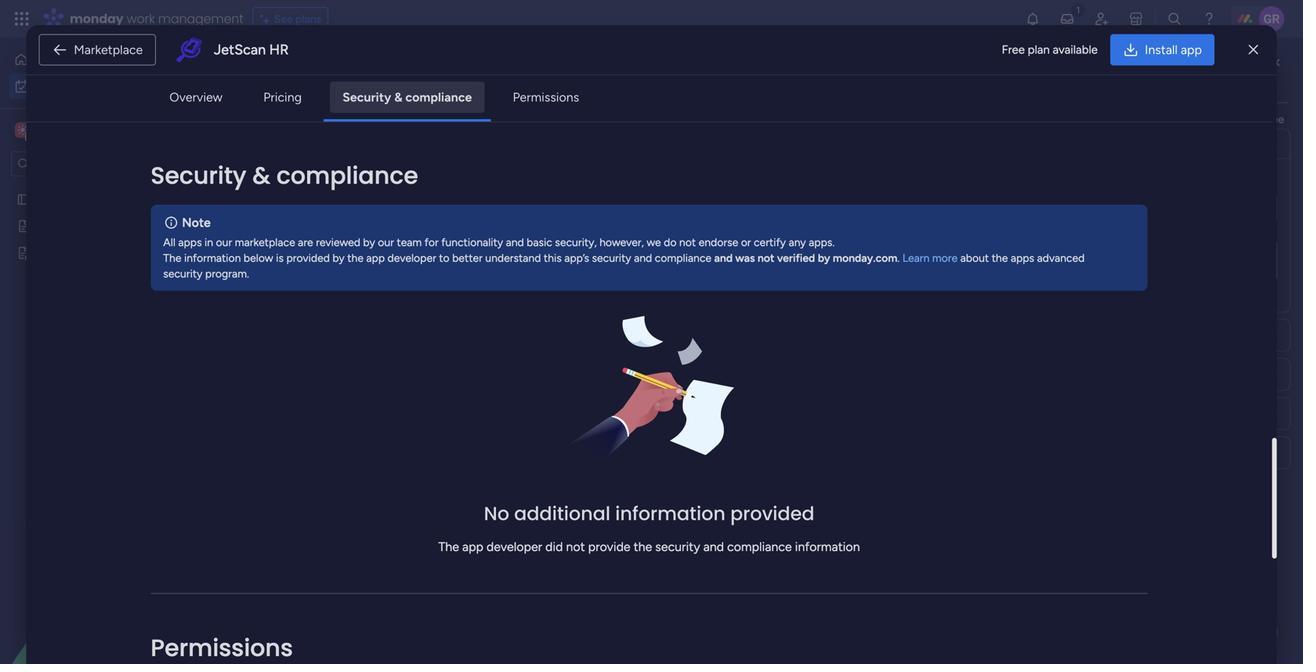 Task type: locate. For each thing, give the bounding box(es) containing it.
security down the all
[[163, 267, 203, 280]]

to right like
[[1255, 113, 1265, 126]]

1 vertical spatial group
[[699, 447, 730, 461]]

1 public board image from the top
[[16, 192, 31, 207]]

monday work management
[[70, 10, 244, 27]]

1 horizontal spatial the
[[439, 539, 459, 554]]

invite members image
[[1095, 11, 1110, 27]]

functionality
[[442, 235, 504, 249]]

.
[[898, 251, 900, 264]]

0 vertical spatial items
[[363, 198, 390, 211]]

main content
[[208, 38, 1304, 664]]

2 public board image from the top
[[16, 219, 31, 234]]

and inside main content
[[1149, 113, 1167, 126]]

hr
[[269, 41, 289, 58]]

however,
[[600, 235, 644, 249]]

1 vertical spatial security & compliance
[[151, 159, 418, 192]]

1 horizontal spatial not
[[680, 235, 696, 249]]

any
[[789, 235, 807, 249]]

our right in
[[216, 235, 232, 249]]

0 vertical spatial developer
[[388, 251, 437, 264]]

0 vertical spatial not
[[680, 235, 696, 249]]

& up filter dashboard by text search field
[[395, 90, 403, 105]]

provided
[[287, 251, 330, 264], [731, 500, 815, 527]]

to left better
[[439, 251, 450, 264]]

apps inside about the apps advanced security program.
[[1011, 251, 1035, 264]]

project
[[255, 282, 290, 296], [797, 283, 832, 297]]

security up filter dashboard by text search field
[[343, 90, 392, 105]]

items inside today / 2 items
[[332, 254, 359, 267]]

1 horizontal spatial &
[[395, 90, 403, 105]]

2 vertical spatial security
[[656, 539, 701, 554]]

the right provide
[[634, 539, 653, 554]]

0 horizontal spatial project
[[255, 282, 290, 296]]

jetscan
[[214, 41, 266, 58]]

2 down reviewed
[[323, 254, 329, 267]]

2 horizontal spatial security
[[656, 539, 701, 554]]

security down "however,"
[[592, 251, 632, 264]]

/ right dates
[[343, 193, 350, 213]]

1 vertical spatial information
[[616, 500, 726, 527]]

2 vertical spatial app
[[463, 539, 484, 554]]

0 vertical spatial /
[[343, 193, 350, 213]]

project management link
[[794, 275, 939, 302]]

0 horizontal spatial do
[[664, 235, 677, 249]]

no additional information provided image
[[564, 316, 735, 478]]

apps left in
[[178, 235, 202, 249]]

learn more link
[[903, 251, 958, 264]]

1 horizontal spatial app
[[463, 539, 484, 554]]

app
[[1182, 42, 1203, 57], [367, 251, 385, 264], [463, 539, 484, 554]]

0 vertical spatial information
[[184, 251, 241, 264]]

past dates / 2 items
[[264, 193, 390, 213]]

none text field inside main content
[[1016, 194, 1278, 222]]

& up the past
[[253, 159, 271, 192]]

security & compliance up the past
[[151, 159, 418, 192]]

0 vertical spatial provided
[[287, 251, 330, 264]]

to-
[[674, 284, 690, 296]]

board
[[853, 250, 882, 263]]

do right the we
[[664, 235, 677, 249]]

1 vertical spatial to
[[439, 251, 450, 264]]

1 vertical spatial apps
[[1011, 251, 1035, 264]]

1 vertical spatial 2
[[323, 254, 329, 267]]

certify
[[754, 235, 786, 249]]

this
[[544, 251, 562, 264]]

None search field
[[298, 124, 440, 149]]

2
[[354, 198, 360, 211], [323, 254, 329, 267]]

the down reviewed
[[348, 251, 364, 264]]

developer down team at the top left of the page
[[388, 251, 437, 264]]

security & compliance up filter dashboard by text search field
[[343, 90, 472, 105]]

1 horizontal spatial 2
[[354, 198, 360, 211]]

developer
[[388, 251, 437, 264], [487, 539, 543, 554]]

0 horizontal spatial the
[[163, 251, 182, 264]]

items right dates
[[363, 198, 390, 211]]

0 horizontal spatial information
[[184, 251, 241, 264]]

to
[[1255, 113, 1265, 126], [439, 251, 450, 264]]

1 horizontal spatial provided
[[731, 500, 815, 527]]

1 horizontal spatial items
[[363, 198, 390, 211]]

greg robinson image
[[1030, 249, 1053, 272]]

workspace image
[[15, 122, 31, 139], [17, 122, 28, 139]]

our left team at the top left of the page
[[378, 235, 394, 249]]

the
[[1047, 113, 1064, 126], [348, 251, 364, 264], [992, 251, 1009, 264], [634, 539, 653, 554]]

work
[[273, 59, 336, 94]]

1 horizontal spatial security
[[343, 90, 392, 105]]

for
[[425, 235, 439, 249]]

1 vertical spatial items
[[332, 254, 359, 267]]

1 horizontal spatial information
[[616, 500, 726, 527]]

Filter dashboard by text search field
[[298, 124, 440, 149]]

workspace
[[67, 123, 129, 138]]

0 horizontal spatial 2
[[323, 254, 329, 267]]

0 vertical spatial the
[[163, 251, 182, 264]]

2 horizontal spatial not
[[758, 251, 775, 264]]

2 inside today / 2 items
[[323, 254, 329, 267]]

security down no additional information provided
[[656, 539, 701, 554]]

0 vertical spatial &
[[395, 90, 403, 105]]

project down is
[[255, 282, 290, 296]]

0 horizontal spatial not
[[566, 539, 585, 554]]

app's
[[565, 251, 590, 264]]

0 horizontal spatial apps
[[178, 235, 202, 249]]

1 horizontal spatial to
[[1255, 113, 1265, 126]]

items
[[363, 198, 390, 211], [332, 254, 359, 267]]

0 vertical spatial security
[[343, 90, 392, 105]]

0 horizontal spatial app
[[367, 251, 385, 264]]

main
[[36, 123, 64, 138]]

items inside "past dates / 2 items"
[[363, 198, 390, 211]]

to do list
[[1229, 70, 1273, 84]]

1 horizontal spatial our
[[378, 235, 394, 249]]

home option
[[9, 47, 191, 72]]

0 horizontal spatial provided
[[287, 251, 330, 264]]

/
[[343, 193, 350, 213], [312, 250, 319, 270]]

1 vertical spatial security
[[151, 159, 247, 192]]

1 vertical spatial do
[[664, 235, 677, 249]]

1 vertical spatial &
[[253, 159, 271, 192]]

option
[[0, 185, 200, 189]]

1 horizontal spatial security
[[592, 251, 632, 264]]

and down "endorse" at the top of the page
[[715, 251, 733, 264]]

0 vertical spatial group
[[699, 250, 730, 263]]

our
[[216, 235, 232, 249], [378, 235, 394, 249]]

compliance inside button
[[406, 90, 472, 105]]

about
[[961, 251, 990, 264]]

information inside all apps in our marketplace are reviewed by our team for functionality and basic security, however, we do not endorse or certify any apps. the information below is provided by the app developer to better understand this app's security and compliance and was not verified by monday.com . learn more
[[184, 251, 241, 264]]

group
[[699, 250, 730, 263], [699, 447, 730, 461]]

2 horizontal spatial app
[[1182, 42, 1203, 57]]

items down reviewed
[[332, 254, 359, 267]]

1 horizontal spatial project
[[797, 283, 832, 297]]

1 vertical spatial public board image
[[16, 219, 31, 234]]

0 horizontal spatial our
[[216, 235, 232, 249]]

the right the about at the right top of the page
[[992, 251, 1009, 264]]

0 horizontal spatial security
[[151, 159, 247, 192]]

0 vertical spatial 2
[[354, 198, 360, 211]]

1 image
[[1072, 1, 1086, 18]]

choose
[[1007, 113, 1045, 126]]

marketplace
[[235, 235, 295, 249]]

1 vertical spatial provided
[[731, 500, 815, 527]]

project down verified
[[797, 283, 832, 297]]

plan
[[1028, 43, 1051, 57]]

the left boards,
[[1047, 113, 1064, 126]]

app inside button
[[1182, 42, 1203, 57]]

none search field inside main content
[[298, 124, 440, 149]]

by right reviewed
[[363, 235, 375, 249]]

do right to
[[1244, 70, 1256, 84]]

do inside button
[[1244, 70, 1256, 84]]

1 vertical spatial developer
[[487, 539, 543, 554]]

boards,
[[1066, 113, 1102, 126]]

see plans
[[274, 12, 322, 25]]

to-do
[[674, 284, 702, 296]]

security
[[592, 251, 632, 264], [163, 267, 203, 280], [656, 539, 701, 554]]

application logo image
[[176, 37, 201, 62]]

do
[[1244, 70, 1256, 84], [664, 235, 677, 249]]

0 horizontal spatial developer
[[388, 251, 437, 264]]

compliance
[[406, 90, 472, 105], [277, 159, 418, 192], [655, 251, 712, 264], [728, 539, 792, 554]]

developer down no
[[487, 539, 543, 554]]

public board image
[[16, 192, 31, 207], [16, 219, 31, 234]]

0 horizontal spatial by
[[333, 251, 345, 264]]

0 horizontal spatial security
[[163, 267, 203, 280]]

0 horizontal spatial /
[[312, 250, 319, 270]]

1 horizontal spatial do
[[1244, 70, 1256, 84]]

security & compliance
[[343, 90, 472, 105], [151, 159, 418, 192]]

0 vertical spatial app
[[1182, 42, 1203, 57]]

by down reviewed
[[333, 251, 345, 264]]

0 vertical spatial public board image
[[16, 192, 31, 207]]

by down apps.
[[818, 251, 831, 264]]

lottie animation element
[[0, 506, 200, 664]]

/ down are
[[312, 250, 319, 270]]

to inside all apps in our marketplace are reviewed by our team for functionality and basic security, however, we do not endorse or certify any apps. the information below is provided by the app developer to better understand this app's security and compliance and was not verified by monday.com . learn more
[[439, 251, 450, 264]]

team
[[397, 235, 422, 249]]

greg robinson
[[1059, 253, 1138, 267]]

0 horizontal spatial to
[[439, 251, 450, 264]]

apps left "advanced"
[[1011, 251, 1035, 264]]

did
[[546, 539, 563, 554]]

None text field
[[1016, 194, 1278, 222]]

not right did
[[566, 539, 585, 554]]

security up note
[[151, 159, 247, 192]]

jetscan hr
[[214, 41, 289, 58]]

0 vertical spatial apps
[[178, 235, 202, 249]]

security,
[[555, 235, 597, 249]]

security & compliance button
[[330, 82, 485, 113]]

install
[[1146, 42, 1178, 57]]

1 horizontal spatial apps
[[1011, 251, 1035, 264]]

0 vertical spatial security
[[592, 251, 632, 264]]

0 vertical spatial security & compliance
[[343, 90, 472, 105]]

security inside button
[[343, 90, 392, 105]]

security
[[343, 90, 392, 105], [151, 159, 247, 192]]

&
[[395, 90, 403, 105], [253, 159, 271, 192]]

2 vertical spatial information
[[796, 539, 861, 554]]

0 vertical spatial to
[[1255, 113, 1265, 126]]

not down certify
[[758, 251, 775, 264]]

1 group from the top
[[699, 250, 730, 263]]

by
[[363, 235, 375, 249], [333, 251, 345, 264], [818, 251, 831, 264]]

to do list button
[[1200, 64, 1280, 89]]

you'd
[[1207, 113, 1233, 126]]

2 horizontal spatial by
[[818, 251, 831, 264]]

not left "endorse" at the top of the page
[[680, 235, 696, 249]]

notifications image
[[1026, 11, 1041, 27]]

information
[[184, 251, 241, 264], [616, 500, 726, 527], [796, 539, 861, 554]]

below
[[244, 251, 273, 264]]

and down the we
[[634, 251, 653, 264]]

0 vertical spatial do
[[1244, 70, 1256, 84]]

main content containing past dates /
[[208, 38, 1304, 664]]

1 vertical spatial app
[[367, 251, 385, 264]]

robinson
[[1089, 253, 1138, 267]]

and left people
[[1149, 113, 1167, 126]]

1 vertical spatial not
[[758, 251, 775, 264]]

2 right dates
[[354, 198, 360, 211]]

list box
[[0, 183, 200, 478]]

1 vertical spatial security
[[163, 267, 203, 280]]

0 horizontal spatial items
[[332, 254, 359, 267]]

2 our from the left
[[378, 235, 394, 249]]

pricing button
[[251, 82, 315, 113]]

see
[[274, 12, 293, 25]]



Task type: describe. For each thing, give the bounding box(es) containing it.
all apps in our marketplace are reviewed by our team for functionality and basic security, however, we do not endorse or certify any apps. the information below is provided by the app developer to better understand this app's security and compliance and was not verified by monday.com . learn more
[[163, 235, 958, 264]]

free
[[1002, 43, 1026, 57]]

permissions
[[513, 90, 580, 105]]

1 workspace image from the left
[[15, 122, 31, 139]]

management
[[158, 10, 244, 27]]

main workspace
[[36, 123, 129, 138]]

work
[[127, 10, 155, 27]]

my work
[[231, 59, 336, 94]]

basic
[[527, 235, 553, 249]]

we
[[647, 235, 662, 249]]

see
[[1268, 113, 1285, 126]]

1 our from the left
[[216, 235, 232, 249]]

1 vertical spatial /
[[312, 250, 319, 270]]

today / 2 items
[[264, 250, 359, 270]]

the inside all apps in our marketplace are reviewed by our team for functionality and basic security, however, we do not endorse or certify any apps. the information below is provided by the app developer to better understand this app's security and compliance and was not verified by monday.com . learn more
[[348, 251, 364, 264]]

endorse
[[699, 235, 739, 249]]

2 vertical spatial not
[[566, 539, 585, 554]]

2 group from the top
[[699, 447, 730, 461]]

mar
[[1085, 282, 1102, 295]]

note alert
[[151, 204, 1148, 291]]

about the apps advanced security program.
[[163, 251, 1085, 280]]

choose the boards, columns and people you'd like to see
[[1007, 113, 1285, 126]]

see plans button
[[253, 7, 329, 31]]

dates
[[299, 193, 339, 213]]

and down no additional information provided
[[704, 539, 725, 554]]

the inside main content
[[1047, 113, 1064, 126]]

1 horizontal spatial /
[[343, 193, 350, 213]]

home link
[[9, 47, 191, 72]]

and up understand
[[506, 235, 524, 249]]

overview
[[170, 90, 223, 105]]

home
[[35, 53, 64, 66]]

program.
[[205, 267, 249, 280]]

learn
[[903, 251, 930, 264]]

greg
[[1059, 253, 1086, 267]]

search everything image
[[1168, 11, 1183, 27]]

columns
[[1105, 113, 1147, 126]]

& inside button
[[395, 90, 403, 105]]

monday marketplace image
[[1129, 11, 1145, 27]]

all
[[163, 235, 176, 249]]

provide
[[589, 539, 631, 554]]

project management
[[797, 283, 899, 297]]

more
[[933, 251, 958, 264]]

2 horizontal spatial information
[[796, 539, 861, 554]]

understand
[[486, 251, 541, 264]]

to inside main content
[[1255, 113, 1265, 126]]

lottie animation image
[[0, 506, 200, 664]]

to
[[1229, 70, 1241, 84]]

compliance inside all apps in our marketplace are reviewed by our team for functionality and basic security, however, we do not endorse or certify any apps. the information below is provided by the app developer to better understand this app's security and compliance and was not verified by monday.com . learn more
[[655, 251, 712, 264]]

pricing
[[264, 90, 302, 105]]

select product image
[[14, 11, 30, 27]]

was
[[736, 251, 755, 264]]

or
[[742, 235, 752, 249]]

help image
[[1202, 11, 1218, 27]]

my
[[231, 59, 267, 94]]

monday
[[70, 10, 124, 27]]

marketplace
[[74, 42, 143, 57]]

security inside about the apps advanced security program.
[[163, 267, 203, 280]]

do
[[689, 284, 702, 296]]

project for project
[[255, 282, 290, 296]]

the app developer did not provide the security and compliance information
[[439, 539, 861, 554]]

project for project management
[[797, 283, 832, 297]]

marketplace button
[[39, 34, 156, 65]]

main workspace button
[[11, 117, 153, 143]]

update feed image
[[1060, 11, 1076, 27]]

free plan available
[[1002, 43, 1099, 57]]

are
[[298, 235, 313, 249]]

app for install app
[[1182, 42, 1203, 57]]

greg robinson image
[[1260, 6, 1285, 31]]

the inside about the apps advanced security program.
[[992, 251, 1009, 264]]

the inside all apps in our marketplace are reviewed by our team for functionality and basic security, however, we do not endorse or certify any apps. the information below is provided by the app developer to better understand this app's security and compliance and was not verified by monday.com . learn more
[[163, 251, 182, 264]]

advanced
[[1038, 251, 1085, 264]]

2 workspace image from the left
[[17, 122, 28, 139]]

like
[[1236, 113, 1252, 126]]

management
[[835, 283, 899, 297]]

greg robinson link
[[1059, 253, 1138, 267]]

people
[[980, 250, 1013, 263]]

apps inside all apps in our marketplace are reviewed by our team for functionality and basic security, however, we do not endorse or certify any apps. the information below is provided by the app developer to better understand this app's security and compliance and was not verified by monday.com . learn more
[[178, 235, 202, 249]]

plans
[[296, 12, 322, 25]]

past
[[264, 193, 295, 213]]

dapulse x slim image
[[1250, 40, 1259, 59]]

1 horizontal spatial developer
[[487, 539, 543, 554]]

no additional information provided
[[484, 500, 815, 527]]

do inside all apps in our marketplace are reviewed by our team for functionality and basic security, however, we do not endorse or certify any apps. the information below is provided by the app developer to better understand this app's security and compliance and was not verified by monday.com . learn more
[[664, 235, 677, 249]]

note
[[182, 215, 211, 230]]

install app
[[1146, 42, 1203, 57]]

in
[[205, 235, 213, 249]]

list
[[1259, 70, 1273, 84]]

1 horizontal spatial by
[[363, 235, 375, 249]]

app for the app developer did not provide the security and compliance information
[[463, 539, 484, 554]]

2 inside "past dates / 2 items"
[[354, 198, 360, 211]]

security & compliance inside button
[[343, 90, 472, 105]]

people
[[1170, 113, 1204, 126]]

additional
[[514, 500, 611, 527]]

install app button
[[1111, 34, 1215, 65]]

monday.com
[[833, 251, 898, 264]]

8
[[1105, 282, 1111, 295]]

apps.
[[809, 235, 835, 249]]

no
[[484, 500, 510, 527]]

reviewed
[[316, 235, 361, 249]]

verified
[[778, 251, 816, 264]]

developer inside all apps in our marketplace are reviewed by our team for functionality and basic security, however, we do not endorse or certify any apps. the information below is provided by the app developer to better understand this app's security and compliance and was not verified by monday.com . learn more
[[388, 251, 437, 264]]

available
[[1053, 43, 1099, 57]]

is
[[276, 251, 284, 264]]

provided inside all apps in our marketplace are reviewed by our team for functionality and basic security, however, we do not endorse or certify any apps. the information below is provided by the app developer to better understand this app's security and compliance and was not verified by monday.com . learn more
[[287, 251, 330, 264]]

security inside all apps in our marketplace are reviewed by our team for functionality and basic security, however, we do not endorse or certify any apps. the information below is provided by the app developer to better understand this app's security and compliance and was not verified by monday.com . learn more
[[592, 251, 632, 264]]

private board image
[[16, 245, 31, 260]]

better
[[453, 251, 483, 264]]

1 vertical spatial the
[[439, 539, 459, 554]]

permissions button
[[501, 82, 592, 113]]

0 horizontal spatial &
[[253, 159, 271, 192]]

app inside all apps in our marketplace are reviewed by our team for functionality and basic security, however, we do not endorse or certify any apps. the information below is provided by the app developer to better understand this app's security and compliance and was not verified by monday.com . learn more
[[367, 251, 385, 264]]

overview button
[[157, 82, 235, 113]]

workspace selection element
[[15, 121, 131, 141]]



Task type: vqa. For each thing, say whether or not it's contained in the screenshot.
the Home option
yes



